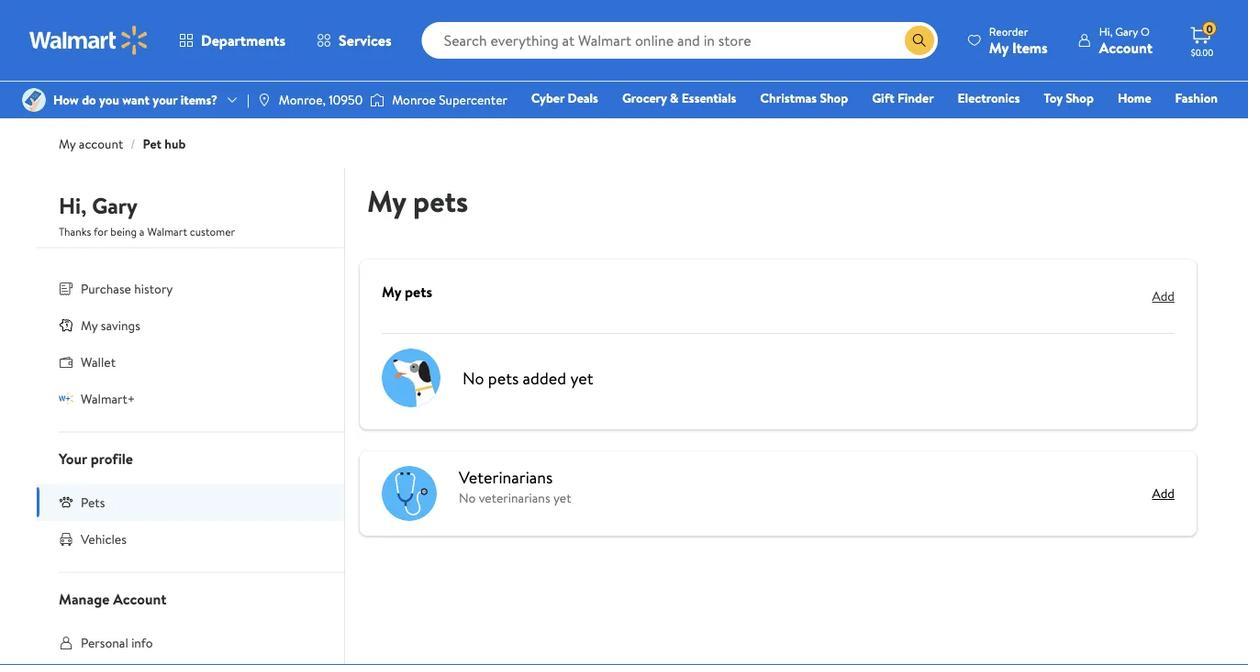 Task type: locate. For each thing, give the bounding box(es) containing it.
hi, left o
[[1100, 23, 1113, 39]]

/
[[131, 135, 135, 153]]

essentials
[[682, 89, 737, 107]]

1 horizontal spatial hi,
[[1100, 23, 1113, 39]]

gift finder
[[872, 89, 934, 107]]

pets
[[81, 493, 105, 511]]

hi, up thanks
[[59, 190, 87, 221]]

walmart+ link down fashion link
[[1155, 114, 1226, 134]]

0 vertical spatial walmart+ link
[[1155, 114, 1226, 134]]

|
[[247, 91, 250, 109]]

1 vertical spatial no
[[459, 489, 476, 507]]

icon image up your
[[59, 391, 73, 406]]

walmart+ link down my savings link
[[37, 381, 344, 417]]

0
[[1207, 21, 1213, 36]]

my
[[989, 37, 1009, 57], [59, 135, 76, 153], [367, 180, 406, 221], [382, 282, 401, 302], [81, 316, 98, 334]]

0 horizontal spatial account
[[113, 589, 167, 609]]

1 vertical spatial gary
[[92, 190, 138, 221]]

1 horizontal spatial  image
[[257, 93, 272, 107]]

1 horizontal spatial walmart+ link
[[1155, 114, 1226, 134]]

gary
[[1116, 23, 1138, 39], [92, 190, 138, 221]]

account up info in the left bottom of the page
[[113, 589, 167, 609]]

walmart+ down wallet
[[81, 390, 135, 408]]

1 horizontal spatial gary
[[1116, 23, 1138, 39]]

2 vertical spatial icon image
[[59, 495, 73, 510]]

yet right added
[[570, 367, 593, 390]]

1 vertical spatial yet
[[554, 489, 571, 507]]

auto
[[956, 115, 983, 133]]

customer
[[190, 224, 235, 240]]

2 add button from the top
[[1153, 485, 1175, 503]]

being
[[110, 224, 137, 240]]

hi, inside hi, gary o account
[[1100, 23, 1113, 39]]

1 shop from the left
[[820, 89, 848, 107]]

1 icon image from the top
[[59, 318, 73, 333]]

gary inside hi, gary o account
[[1116, 23, 1138, 39]]

pets link
[[37, 484, 344, 521]]

for
[[94, 224, 108, 240]]

1 vertical spatial add button
[[1153, 485, 1175, 503]]

1 horizontal spatial account
[[1100, 37, 1153, 57]]

 image right '10950'
[[370, 91, 385, 109]]

purchase history
[[81, 280, 173, 297]]

reorder my items
[[989, 23, 1048, 57]]

add for first add button from the bottom
[[1153, 485, 1175, 503]]

0 vertical spatial yet
[[570, 367, 593, 390]]

icon image inside pets link
[[59, 495, 73, 510]]

one debit link
[[1069, 114, 1148, 134]]

0 vertical spatial hi,
[[1100, 23, 1113, 39]]

 image left the how
[[22, 88, 46, 112]]

vehicles link
[[37, 521, 344, 558]]

hi, inside hi, gary thanks for being a walmart customer
[[59, 190, 87, 221]]

1 vertical spatial add
[[1153, 485, 1175, 503]]

gary up the being
[[92, 190, 138, 221]]

add
[[1153, 287, 1175, 305], [1153, 485, 1175, 503]]

0 horizontal spatial hi,
[[59, 190, 87, 221]]

how
[[53, 91, 79, 109]]

0 vertical spatial add button
[[1153, 282, 1175, 311]]

icon image
[[59, 318, 73, 333], [59, 391, 73, 406], [59, 495, 73, 510]]

monroe,
[[279, 91, 326, 109]]

shop right christmas
[[820, 89, 848, 107]]

info
[[131, 634, 153, 652]]

your profile
[[59, 448, 133, 469]]

my inside my savings link
[[81, 316, 98, 334]]

shop
[[820, 89, 848, 107], [1066, 89, 1094, 107]]

vehicles
[[81, 530, 127, 548]]

hi,
[[1100, 23, 1113, 39], [59, 190, 87, 221]]

0 horizontal spatial gary
[[92, 190, 138, 221]]

account
[[1100, 37, 1153, 57], [113, 589, 167, 609]]

walmart+ link
[[1155, 114, 1226, 134], [37, 381, 344, 417]]

yet for no pets added yet
[[570, 367, 593, 390]]

vet photo image
[[382, 466, 437, 521]]

no left added
[[463, 367, 484, 390]]

add button
[[1153, 282, 1175, 311], [1153, 485, 1175, 503]]

hi, for thanks for being a walmart customer
[[59, 190, 87, 221]]

one
[[1078, 115, 1105, 133]]

1 add button from the top
[[1153, 282, 1175, 311]]

0 vertical spatial my pets
[[367, 180, 468, 221]]

1 horizontal spatial walmart+
[[1163, 115, 1218, 133]]

1 horizontal spatial shop
[[1066, 89, 1094, 107]]

2 shop from the left
[[1066, 89, 1094, 107]]

Search search field
[[422, 22, 938, 59]]

walmart+
[[1163, 115, 1218, 133], [81, 390, 135, 408]]

departments
[[201, 30, 286, 50]]

0 vertical spatial add
[[1153, 287, 1175, 305]]

walmart+ down fashion link
[[1163, 115, 1218, 133]]

1 add from the top
[[1153, 287, 1175, 305]]

0 horizontal spatial shop
[[820, 89, 848, 107]]

yet right veterinarians
[[554, 489, 571, 507]]

cyber
[[531, 89, 565, 107]]

home link
[[1110, 88, 1160, 108]]

finder
[[898, 89, 934, 107]]

gary for for
[[92, 190, 138, 221]]

savings
[[101, 316, 140, 334]]

grocery
[[622, 89, 667, 107]]

yet inside "veterinarians no veterinarians yet"
[[554, 489, 571, 507]]

departments button
[[163, 18, 301, 62]]

shop right toy
[[1066, 89, 1094, 107]]

history
[[134, 280, 173, 297]]

account up home
[[1100, 37, 1153, 57]]

1 vertical spatial icon image
[[59, 391, 73, 406]]

registry link
[[999, 114, 1062, 134]]

toy shop
[[1044, 89, 1094, 107]]

monroe
[[392, 91, 436, 109]]

0 horizontal spatial  image
[[22, 88, 46, 112]]

1 vertical spatial walmart+
[[81, 390, 135, 408]]

personal
[[81, 634, 128, 652]]

 image right the |
[[257, 93, 272, 107]]

monroe supercenter
[[392, 91, 508, 109]]

1 vertical spatial pets
[[405, 282, 433, 302]]

hi, for account
[[1100, 23, 1113, 39]]

3 icon image from the top
[[59, 495, 73, 510]]

gift
[[872, 89, 895, 107]]

icon image left pets
[[59, 495, 73, 510]]

no
[[463, 367, 484, 390], [459, 489, 476, 507]]

1 vertical spatial account
[[113, 589, 167, 609]]

yet
[[570, 367, 593, 390], [554, 489, 571, 507]]

icon image inside my savings link
[[59, 318, 73, 333]]

icon image for walmart+
[[59, 391, 73, 406]]

1 vertical spatial hi,
[[59, 190, 87, 221]]

2 add from the top
[[1153, 485, 1175, 503]]

 image for how do you want your items?
[[22, 88, 46, 112]]

 image
[[22, 88, 46, 112], [370, 91, 385, 109], [257, 93, 272, 107]]

gary left o
[[1116, 23, 1138, 39]]

0 vertical spatial icon image
[[59, 318, 73, 333]]

veterinarians
[[459, 466, 553, 489]]

2 icon image from the top
[[59, 391, 73, 406]]

icon image left my savings
[[59, 318, 73, 333]]

0 vertical spatial gary
[[1116, 23, 1138, 39]]

2 horizontal spatial  image
[[370, 91, 385, 109]]

wallet link
[[37, 344, 344, 381]]

0 horizontal spatial walmart+ link
[[37, 381, 344, 417]]

walmart image
[[29, 26, 149, 55]]

no left veterinarians
[[459, 489, 476, 507]]

search icon image
[[912, 33, 927, 48]]

0 horizontal spatial walmart+
[[81, 390, 135, 408]]

pets
[[413, 180, 468, 221], [405, 282, 433, 302], [488, 367, 519, 390]]

1 vertical spatial walmart+ link
[[37, 381, 344, 417]]

a
[[139, 224, 145, 240]]

gary inside hi, gary thanks for being a walmart customer
[[92, 190, 138, 221]]



Task type: vqa. For each thing, say whether or not it's contained in the screenshot.
XL
no



Task type: describe. For each thing, give the bounding box(es) containing it.
deals
[[568, 89, 598, 107]]

personal info link
[[37, 625, 344, 661]]

wallet
[[81, 353, 116, 371]]

10950
[[329, 91, 363, 109]]

added
[[523, 367, 566, 390]]

hi, gary o account
[[1100, 23, 1153, 57]]

&
[[670, 89, 679, 107]]

christmas shop link
[[752, 88, 857, 108]]

walmart
[[147, 224, 187, 240]]

icon image for pets
[[59, 495, 73, 510]]

reorder
[[989, 23, 1028, 39]]

my savings link
[[37, 307, 344, 344]]

my inside reorder my items
[[989, 37, 1009, 57]]

how do you want your items?
[[53, 91, 218, 109]]

items?
[[181, 91, 218, 109]]

debit
[[1108, 115, 1140, 133]]

hi, gary link
[[59, 190, 138, 229]]

0 vertical spatial no
[[463, 367, 484, 390]]

toy
[[1044, 89, 1063, 107]]

fashion auto
[[956, 89, 1218, 133]]

icon image for my savings
[[59, 318, 73, 333]]

cyber deals link
[[523, 88, 607, 108]]

 image for monroe supercenter
[[370, 91, 385, 109]]

shop for toy shop
[[1066, 89, 1094, 107]]

toy shop link
[[1036, 88, 1102, 108]]

monroe, 10950
[[279, 91, 363, 109]]

hi, gary thanks for being a walmart customer
[[59, 190, 235, 240]]

yet for veterinarians no veterinarians yet
[[554, 489, 571, 507]]

veterinarians no veterinarians yet
[[459, 466, 571, 507]]

my savings
[[81, 316, 140, 334]]

pet hub link
[[143, 135, 186, 153]]

0 vertical spatial account
[[1100, 37, 1153, 57]]

personal info
[[81, 634, 153, 652]]

registry
[[1007, 115, 1054, 133]]

veterinarians
[[479, 489, 550, 507]]

gary for account
[[1116, 23, 1138, 39]]

auto link
[[947, 114, 991, 134]]

thanks
[[59, 224, 91, 240]]

electronics
[[958, 89, 1020, 107]]

purchase history link
[[37, 270, 344, 307]]

2 vertical spatial pets
[[488, 367, 519, 390]]

one debit
[[1078, 115, 1140, 133]]

want
[[122, 91, 150, 109]]

cyber deals
[[531, 89, 598, 107]]

0 vertical spatial pets
[[413, 180, 468, 221]]

Walmart Site-Wide search field
[[422, 22, 938, 59]]

do
[[82, 91, 96, 109]]

o
[[1141, 23, 1150, 39]]

items
[[1012, 37, 1048, 57]]

shop for christmas shop
[[820, 89, 848, 107]]

my account link
[[59, 135, 123, 153]]

christmas
[[760, 89, 817, 107]]

1 vertical spatial my pets
[[382, 282, 433, 302]]

manage
[[59, 589, 110, 609]]

fashion
[[1176, 89, 1218, 107]]

services button
[[301, 18, 407, 62]]

services
[[339, 30, 392, 50]]

hub
[[165, 135, 186, 153]]

purchase
[[81, 280, 131, 297]]

account
[[79, 135, 123, 153]]

no pets added yet
[[463, 367, 593, 390]]

$0.00
[[1191, 46, 1214, 58]]

pet
[[143, 135, 162, 153]]

profile
[[91, 448, 133, 469]]

manage account
[[59, 589, 167, 609]]

 image for monroe, 10950
[[257, 93, 272, 107]]

fashion link
[[1167, 88, 1226, 108]]

you
[[99, 91, 119, 109]]

grocery & essentials link
[[614, 88, 745, 108]]

christmas shop
[[760, 89, 848, 107]]

home
[[1118, 89, 1152, 107]]

grocery & essentials
[[622, 89, 737, 107]]

gift finder link
[[864, 88, 942, 108]]

add for first add button from the top of the page
[[1153, 287, 1175, 305]]

0 vertical spatial walmart+
[[1163, 115, 1218, 133]]

my account / pet hub
[[59, 135, 186, 153]]

your
[[59, 448, 87, 469]]

your
[[153, 91, 177, 109]]

electronics link
[[950, 88, 1029, 108]]

supercenter
[[439, 91, 508, 109]]

no inside "veterinarians no veterinarians yet"
[[459, 489, 476, 507]]



